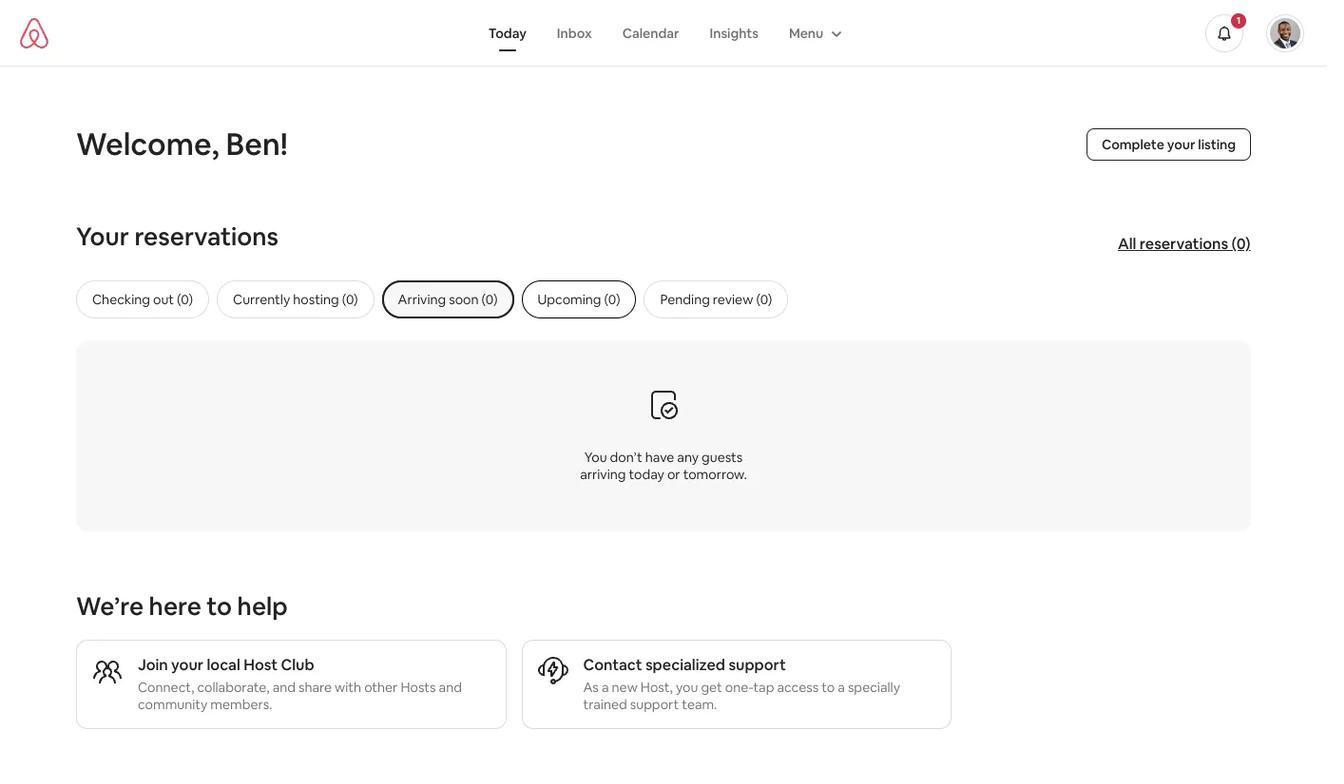 Task type: describe. For each thing, give the bounding box(es) containing it.
join
[[138, 655, 168, 675]]

specially
[[848, 679, 901, 696]]

we're here to help
[[76, 591, 288, 623]]

today
[[489, 24, 527, 41]]

your reservations
[[76, 221, 279, 253]]

complete your listing link
[[1087, 128, 1251, 161]]

soon (0)
[[449, 291, 498, 308]]

all
[[1119, 233, 1137, 253]]

contact
[[583, 655, 642, 675]]

other
[[364, 679, 398, 696]]

connect,
[[138, 679, 194, 696]]

community members.
[[138, 696, 272, 713]]

checking out (0)
[[92, 291, 193, 308]]

arriving soon (0)
[[398, 291, 498, 308]]

help
[[237, 591, 288, 623]]

new
[[612, 679, 638, 696]]

specialized
[[646, 655, 726, 675]]

support team.
[[630, 696, 717, 713]]

your for local
[[171, 655, 203, 675]]

pending review (0)
[[660, 291, 772, 308]]

don't
[[610, 448, 643, 465]]

calendar
[[623, 24, 679, 41]]

host,
[[641, 679, 673, 696]]

all reservations (0) link
[[1109, 225, 1261, 263]]

listing
[[1199, 136, 1236, 153]]

insights link
[[695, 15, 774, 51]]

inbox
[[557, 24, 592, 41]]

0 horizontal spatial to
[[207, 591, 232, 623]]

ben!
[[226, 125, 288, 164]]

1 a from the left
[[602, 679, 609, 696]]

hosting (0)
[[293, 291, 358, 308]]

1
[[1237, 14, 1241, 26]]

share
[[299, 679, 332, 696]]

reservation filters group
[[76, 281, 1289, 319]]

club
[[281, 655, 314, 675]]

pending
[[660, 291, 710, 308]]

hosts
[[401, 679, 436, 696]]

upcoming
[[538, 291, 601, 308]]

calendar link
[[607, 15, 695, 51]]

you don't have any guests arriving today or tomorrow.
[[580, 448, 747, 483]]

you
[[676, 679, 698, 696]]

any
[[677, 448, 699, 465]]

host
[[244, 655, 278, 675]]

or tomorrow.
[[667, 465, 747, 483]]

one-
[[725, 679, 754, 696]]

2 a from the left
[[838, 679, 845, 696]]



Task type: locate. For each thing, give the bounding box(es) containing it.
tap
[[754, 679, 774, 696]]

to right access
[[822, 679, 835, 696]]

your
[[1168, 136, 1196, 153], [171, 655, 203, 675]]

currently hosting (0)
[[233, 291, 358, 308]]

reservations
[[134, 221, 279, 253], [1140, 233, 1229, 253]]

and right hosts in the left of the page
[[439, 679, 462, 696]]

get
[[701, 679, 722, 696]]

complete your listing
[[1102, 136, 1236, 153]]

1 horizontal spatial to
[[822, 679, 835, 696]]

(0)
[[1232, 233, 1251, 253], [604, 291, 620, 308]]

a right as
[[602, 679, 609, 696]]

and
[[273, 679, 296, 696], [439, 679, 462, 696]]

menu
[[789, 24, 824, 41]]

currently
[[233, 291, 290, 308]]

local
[[207, 655, 240, 675]]

you
[[585, 448, 607, 465]]

(0) inside reservation filters group
[[604, 291, 620, 308]]

trained
[[583, 696, 627, 713]]

inbox link
[[542, 15, 607, 51]]

as
[[583, 679, 599, 696]]

1 and from the left
[[273, 679, 296, 696]]

reservations for your
[[134, 221, 279, 253]]

to left "help"
[[207, 591, 232, 623]]

your inside "link"
[[1168, 136, 1196, 153]]

insights
[[710, 24, 759, 41]]

welcome, ben!
[[76, 125, 288, 164]]

arriving
[[580, 465, 626, 483]]

out (0)
[[153, 291, 193, 308]]

your for listing
[[1168, 136, 1196, 153]]

main navigation menu image
[[1270, 18, 1301, 48]]

a
[[602, 679, 609, 696], [838, 679, 845, 696]]

have
[[645, 448, 674, 465]]

checking
[[92, 291, 150, 308]]

1 vertical spatial (0)
[[604, 291, 620, 308]]

support
[[729, 655, 786, 675]]

welcome,
[[76, 125, 219, 164]]

0 horizontal spatial reservations
[[134, 221, 279, 253]]

here
[[149, 591, 201, 623]]

2 and from the left
[[439, 679, 462, 696]]

and down the club
[[273, 679, 296, 696]]

all reservations (0)
[[1119, 233, 1251, 253]]

review (0)
[[713, 291, 772, 308]]

0 vertical spatial (0)
[[1232, 233, 1251, 253]]

access
[[777, 679, 819, 696]]

0 vertical spatial to
[[207, 591, 232, 623]]

1 horizontal spatial (0)
[[1232, 233, 1251, 253]]

0 horizontal spatial a
[[602, 679, 609, 696]]

with
[[335, 679, 361, 696]]

contact specialized support as a new host, you get one-tap access to a specially trained support team.
[[583, 655, 901, 713]]

to inside "contact specialized support as a new host, you get one-tap access to a specially trained support team."
[[822, 679, 835, 696]]

a left specially
[[838, 679, 845, 696]]

0 vertical spatial your
[[1168, 136, 1196, 153]]

reservations right all on the top right of page
[[1140, 233, 1229, 253]]

complete
[[1102, 136, 1165, 153]]

1 horizontal spatial and
[[439, 679, 462, 696]]

1 vertical spatial to
[[822, 679, 835, 696]]

0 horizontal spatial your
[[171, 655, 203, 675]]

upcoming (0)
[[538, 291, 620, 308]]

1 horizontal spatial your
[[1168, 136, 1196, 153]]

today
[[629, 465, 665, 483]]

reservations up 'out (0)' on the top left
[[134, 221, 279, 253]]

arriving
[[398, 291, 446, 308]]

reservations for all
[[1140, 233, 1229, 253]]

your up connect,
[[171, 655, 203, 675]]

your
[[76, 221, 129, 253]]

menu button
[[774, 15, 854, 51]]

today link
[[473, 15, 542, 51]]

collaborate,
[[197, 679, 270, 696]]

join your local host club connect, collaborate, and share with other hosts and community members.
[[138, 655, 462, 713]]

0 horizontal spatial and
[[273, 679, 296, 696]]

1 vertical spatial your
[[171, 655, 203, 675]]

we're
[[76, 591, 144, 623]]

your inside join your local host club connect, collaborate, and share with other hosts and community members.
[[171, 655, 203, 675]]

0 horizontal spatial (0)
[[604, 291, 620, 308]]

1 horizontal spatial reservations
[[1140, 233, 1229, 253]]

your left listing
[[1168, 136, 1196, 153]]

1 horizontal spatial a
[[838, 679, 845, 696]]

guests
[[702, 448, 743, 465]]

to
[[207, 591, 232, 623], [822, 679, 835, 696]]



Task type: vqa. For each thing, say whether or not it's contained in the screenshot.
The Club
yes



